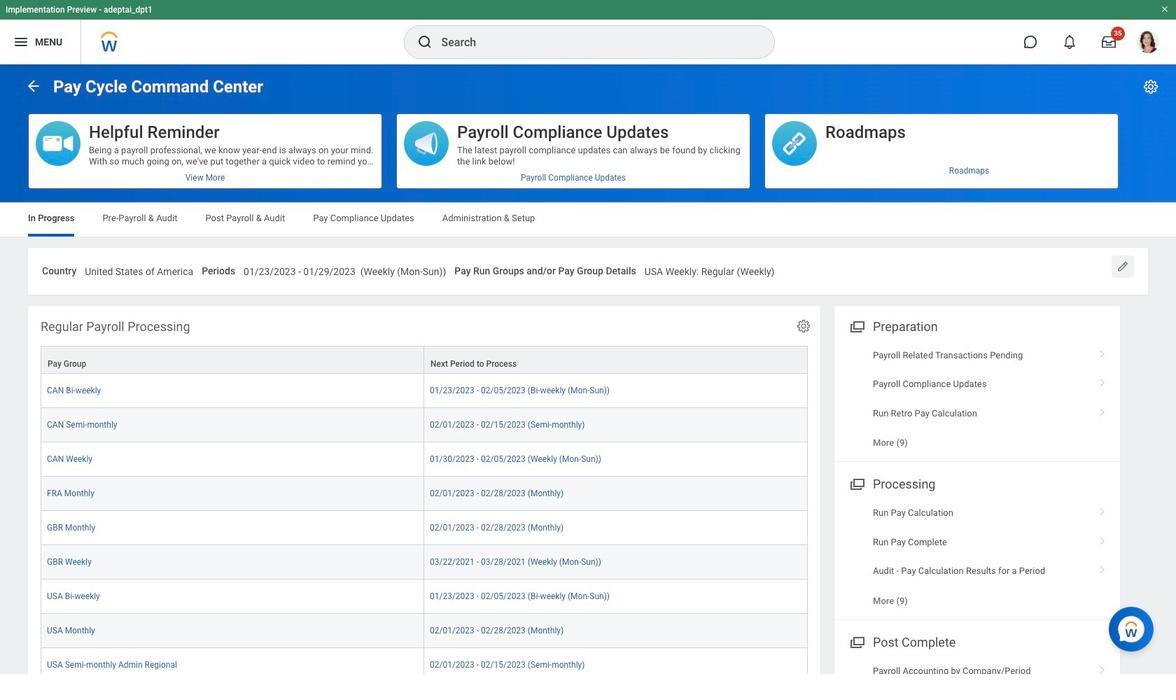 Task type: describe. For each thing, give the bounding box(es) containing it.
7 row from the top
[[41, 545, 808, 580]]

Search Workday  search field
[[442, 27, 745, 57]]

1 chevron right image from the top
[[1094, 374, 1112, 388]]

4 chevron right image from the top
[[1094, 661, 1112, 674]]

2 chevron right image from the top
[[1094, 532, 1112, 546]]

1 list from the top
[[835, 341, 1120, 457]]

profile logan mcneil image
[[1137, 31, 1160, 56]]

5 row from the top
[[41, 477, 808, 511]]

edit image
[[1116, 260, 1130, 274]]

3 chevron right image from the top
[[1094, 561, 1112, 575]]

9 row from the top
[[41, 614, 808, 648]]

column header inside regular payroll processing element
[[41, 346, 424, 374]]

regular payroll processing element
[[28, 306, 821, 674]]

4 row from the top
[[41, 442, 808, 477]]

notifications large image
[[1063, 35, 1077, 49]]



Task type: vqa. For each thing, say whether or not it's contained in the screenshot.
close environment banner Image
yes



Task type: locate. For each thing, give the bounding box(es) containing it.
configure regular payroll processing image
[[796, 318, 812, 334]]

2 vertical spatial chevron right image
[[1094, 561, 1112, 575]]

chevron right image
[[1094, 374, 1112, 388], [1094, 403, 1112, 417], [1094, 503, 1112, 517], [1094, 661, 1112, 674]]

2 chevron right image from the top
[[1094, 403, 1112, 417]]

justify image
[[13, 34, 29, 50]]

banner
[[0, 0, 1176, 64]]

2 vertical spatial menu group image
[[847, 632, 866, 651]]

search image
[[416, 34, 433, 50]]

column header
[[41, 346, 424, 374]]

menu group image for 2nd list from the bottom
[[847, 316, 866, 335]]

8 row from the top
[[41, 580, 808, 614]]

2 row from the top
[[41, 374, 808, 408]]

previous page image
[[25, 77, 42, 94]]

None text field
[[244, 258, 446, 282]]

10 row from the top
[[41, 648, 808, 674]]

tab list
[[14, 203, 1162, 237]]

main content
[[0, 64, 1176, 674]]

0 vertical spatial menu group image
[[847, 316, 866, 335]]

menu group image
[[847, 316, 866, 335], [847, 474, 866, 493], [847, 632, 866, 651]]

2 list from the top
[[835, 499, 1120, 615]]

0 vertical spatial chevron right image
[[1094, 345, 1112, 359]]

inbox large image
[[1102, 35, 1116, 49]]

menu group image for 1st list from the bottom
[[847, 474, 866, 493]]

3 row from the top
[[41, 408, 808, 442]]

1 row from the top
[[41, 346, 808, 374]]

chevron right image
[[1094, 345, 1112, 359], [1094, 532, 1112, 546], [1094, 561, 1112, 575]]

0 vertical spatial list
[[835, 341, 1120, 457]]

close environment banner image
[[1161, 5, 1169, 13]]

list
[[835, 341, 1120, 457], [835, 499, 1120, 615]]

2 menu group image from the top
[[847, 474, 866, 493]]

3 chevron right image from the top
[[1094, 503, 1112, 517]]

1 vertical spatial menu group image
[[847, 474, 866, 493]]

1 menu group image from the top
[[847, 316, 866, 335]]

1 vertical spatial list
[[835, 499, 1120, 615]]

1 chevron right image from the top
[[1094, 345, 1112, 359]]

6 row from the top
[[41, 511, 808, 545]]

configure this page image
[[1143, 78, 1160, 95]]

None text field
[[85, 258, 193, 282], [645, 258, 775, 282], [85, 258, 193, 282], [645, 258, 775, 282]]

3 menu group image from the top
[[847, 632, 866, 651]]

row
[[41, 346, 808, 374], [41, 374, 808, 408], [41, 408, 808, 442], [41, 442, 808, 477], [41, 477, 808, 511], [41, 511, 808, 545], [41, 545, 808, 580], [41, 580, 808, 614], [41, 614, 808, 648], [41, 648, 808, 674]]

1 vertical spatial chevron right image
[[1094, 532, 1112, 546]]



